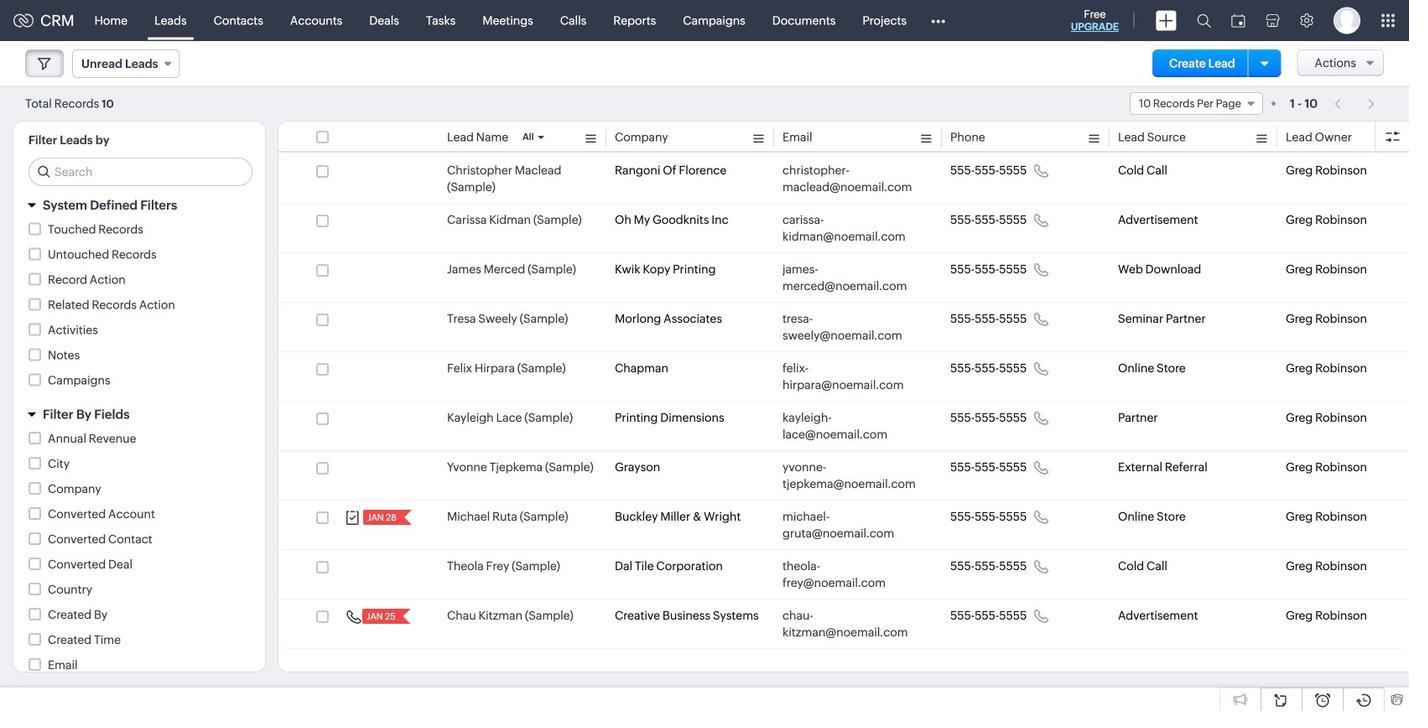 Task type: vqa. For each thing, say whether or not it's contained in the screenshot.
FIELD
yes



Task type: locate. For each thing, give the bounding box(es) containing it.
search image
[[1197, 13, 1212, 28]]

create menu element
[[1146, 0, 1187, 41]]

row group
[[279, 154, 1410, 649]]

None field
[[72, 50, 180, 78], [1130, 92, 1264, 115], [72, 50, 180, 78], [1130, 92, 1264, 115]]

navigation
[[1327, 91, 1384, 116]]

logo image
[[13, 14, 34, 27]]

calendar image
[[1232, 14, 1246, 27]]

profile image
[[1334, 7, 1361, 34]]



Task type: describe. For each thing, give the bounding box(es) containing it.
search element
[[1187, 0, 1222, 41]]

Search text field
[[29, 159, 252, 185]]

create menu image
[[1156, 10, 1177, 31]]

profile element
[[1324, 0, 1371, 41]]

Other Modules field
[[920, 7, 957, 34]]



